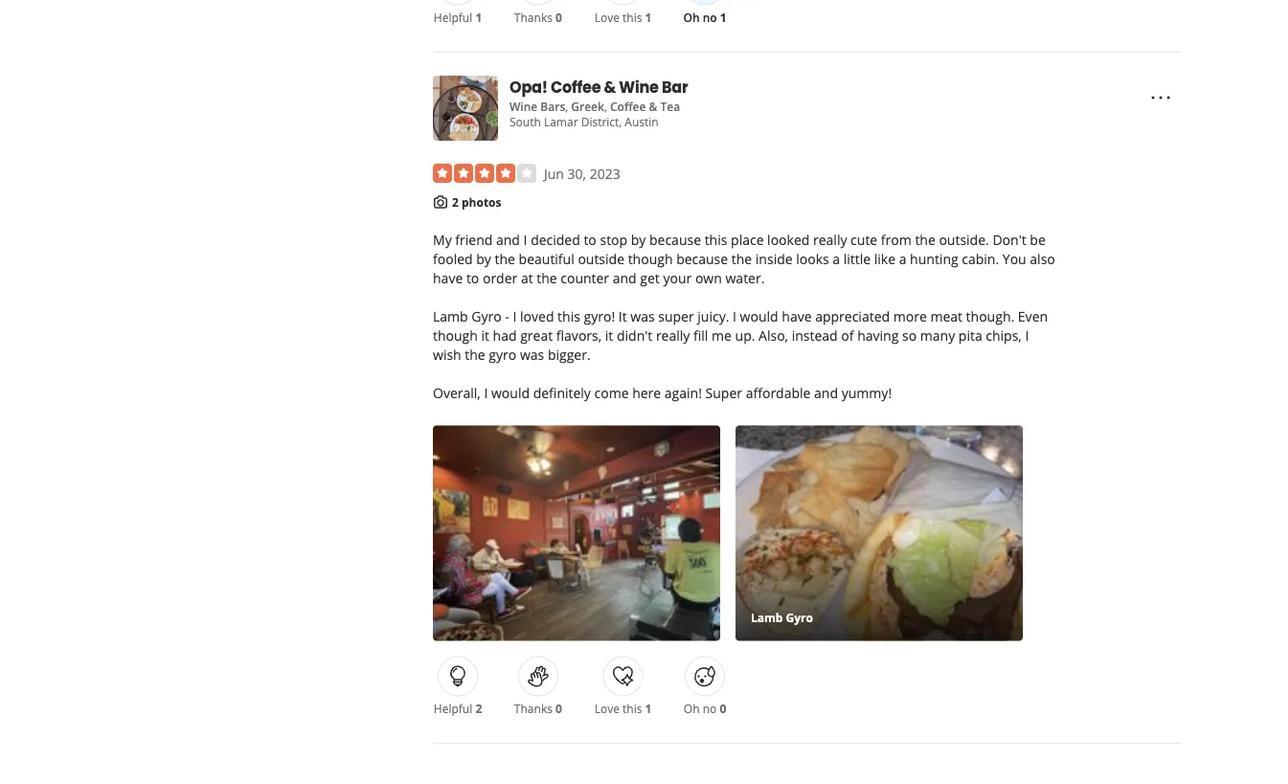 Task type: locate. For each thing, give the bounding box(es) containing it.
1 horizontal spatial it
[[605, 327, 613, 345]]

2 love this 1 from the top
[[595, 701, 652, 717]]

beautiful
[[519, 250, 575, 268]]

decided
[[531, 231, 580, 249]]

2023
[[590, 164, 620, 183]]

the up hunting
[[915, 231, 936, 249]]

get
[[640, 269, 660, 287]]

1 vertical spatial would
[[491, 384, 530, 402]]

1 horizontal spatial and
[[613, 269, 637, 287]]

this left place
[[705, 231, 728, 249]]

more
[[894, 308, 927, 326]]

this left oh no 0
[[623, 701, 642, 717]]

have up instead
[[782, 308, 812, 326]]

0 vertical spatial coffee
[[551, 76, 601, 98]]

0 horizontal spatial though
[[433, 327, 478, 345]]

wine up coffee & tea link
[[619, 76, 659, 98]]

i right overall,
[[484, 384, 488, 402]]

because up own
[[676, 250, 728, 268]]

0 vertical spatial oh
[[684, 9, 700, 25]]

2 helpful from the top
[[434, 701, 473, 717]]

up.
[[735, 327, 755, 345]]

0 horizontal spatial coffee
[[551, 76, 601, 98]]

wine
[[619, 76, 659, 98], [510, 99, 538, 115]]

from
[[881, 231, 912, 249]]

0 horizontal spatial really
[[656, 327, 690, 345]]

fooled
[[433, 250, 473, 268]]

outside
[[578, 250, 625, 268]]

1 vertical spatial 2
[[476, 701, 482, 717]]

1 horizontal spatial wine
[[619, 76, 659, 98]]

was right it
[[631, 308, 655, 326]]

by right stop
[[631, 231, 646, 249]]

1 vertical spatial thanks
[[514, 701, 553, 717]]

was down great
[[520, 346, 544, 364]]

0 vertical spatial and
[[496, 231, 520, 249]]

i up beautiful
[[524, 231, 527, 249]]

and left get
[[613, 269, 637, 287]]

great
[[520, 327, 553, 345]]

1 vertical spatial love this 1
[[595, 701, 652, 717]]

by down friend
[[476, 250, 491, 268]]

1 horizontal spatial really
[[813, 231, 847, 249]]

super
[[658, 308, 694, 326]]

2 thanks from the top
[[514, 701, 553, 717]]

jun 30, 2023
[[544, 164, 620, 183]]

bigger.
[[548, 346, 591, 364]]

0 horizontal spatial a
[[833, 250, 840, 268]]

this up flavors,
[[558, 308, 580, 326]]

-
[[505, 308, 510, 326]]

1 thanks from the top
[[514, 9, 553, 25]]

counter
[[561, 269, 609, 287]]

0 horizontal spatial to
[[466, 269, 479, 287]]

helpful
[[434, 9, 473, 25], [434, 701, 473, 717]]

fill
[[694, 327, 708, 345]]

0 vertical spatial love this 1
[[595, 9, 652, 25]]

1 vertical spatial and
[[613, 269, 637, 287]]

0 horizontal spatial 2
[[452, 195, 459, 210]]

2 oh from the top
[[684, 701, 700, 717]]

it down gyro!
[[605, 327, 613, 345]]

would inside the lamb gyro - i loved this gyro! it was super juicy. i would have appreciated more meat though. even though it had great flavors, it didn't really fill me up. also, instead of having so many pita chips, i wish the gyro was bigger.
[[740, 308, 779, 326]]

1 , from the left
[[565, 99, 568, 115]]

also,
[[759, 327, 788, 345]]

your
[[663, 269, 692, 287]]

really
[[813, 231, 847, 249], [656, 327, 690, 345]]

0 vertical spatial would
[[740, 308, 779, 326]]

appreciated
[[815, 308, 890, 326]]

(0 reactions) element for 1
[[556, 9, 562, 25]]

thanks 0 right (2 reactions) element
[[514, 701, 562, 717]]

1 vertical spatial by
[[476, 250, 491, 268]]

1 vertical spatial thanks 0
[[514, 701, 562, 717]]

0 vertical spatial by
[[631, 231, 646, 249]]

the up water.
[[732, 250, 752, 268]]

would up up. at the right top of the page
[[740, 308, 779, 326]]

& up greek
[[604, 76, 616, 98]]

though inside my friend and i decided to stop by because this place looked really cute from the outside. don't be fooled by the beautiful outside though because the inside looks a little like a hunting cabin. you also have to order at the counter and get your own water.
[[628, 250, 673, 268]]

the left gyro
[[465, 346, 485, 364]]

1 oh from the top
[[684, 9, 700, 25]]

because
[[650, 231, 701, 249], [676, 250, 728, 268]]

lamb gyro - i loved this gyro! it was super juicy. i would have appreciated more meat though. even though it had great flavors, it didn't really fill me up. also, instead of having so many pita chips, i wish the gyro was bigger.
[[433, 308, 1048, 364]]

tea
[[661, 99, 680, 115]]

to left order
[[466, 269, 479, 287]]

1 horizontal spatial a
[[899, 250, 907, 268]]

love this 1
[[595, 9, 652, 25], [595, 701, 652, 717]]

wine down opa!
[[510, 99, 538, 115]]

0 vertical spatial helpful
[[434, 9, 473, 25]]

1 it from the left
[[481, 327, 490, 345]]

(0 reactions) element
[[556, 9, 562, 25], [556, 701, 562, 717], [720, 701, 726, 717]]

4 star rating image
[[433, 164, 536, 183]]

oh for oh no 1
[[684, 9, 700, 25]]

1
[[476, 9, 482, 25], [645, 9, 652, 25], [720, 9, 727, 25], [645, 701, 652, 717]]

wish
[[433, 346, 461, 364]]

1 horizontal spatial coffee
[[610, 99, 646, 115]]

thanks
[[514, 9, 553, 25], [514, 701, 553, 717]]

was
[[631, 308, 655, 326], [520, 346, 544, 364]]

0 horizontal spatial and
[[496, 231, 520, 249]]

1 vertical spatial really
[[656, 327, 690, 345]]

friend
[[455, 231, 493, 249]]

bars
[[541, 99, 565, 115]]

own
[[695, 269, 722, 287]]

1 vertical spatial love
[[595, 701, 620, 717]]

really inside my friend and i decided to stop by because this place looked really cute from the outside. don't be fooled by the beautiful outside though because the inside looks a little like a hunting cabin. you also have to order at the counter and get your own water.
[[813, 231, 847, 249]]

and right friend
[[496, 231, 520, 249]]

oh
[[684, 9, 700, 25], [684, 701, 700, 717]]

1 vertical spatial oh
[[684, 701, 700, 717]]

1 vertical spatial have
[[782, 308, 812, 326]]

0 vertical spatial really
[[813, 231, 847, 249]]

by
[[631, 231, 646, 249], [476, 250, 491, 268]]

coffee
[[551, 76, 601, 98], [610, 99, 646, 115]]

1 helpful from the top
[[434, 9, 473, 25]]

to up outside
[[584, 231, 597, 249]]

have inside my friend and i decided to stop by because this place looked really cute from the outside. don't be fooled by the beautiful outside though because the inside looks a little like a hunting cabin. you also have to order at the counter and get your own water.
[[433, 269, 463, 287]]

0 vertical spatial thanks 0
[[514, 9, 562, 25]]

south
[[510, 114, 541, 130]]

i
[[524, 231, 527, 249], [513, 308, 517, 326], [733, 308, 737, 326], [1025, 327, 1029, 345], [484, 384, 488, 402]]

1 horizontal spatial have
[[782, 308, 812, 326]]

no for 0
[[703, 701, 717, 717]]

1 horizontal spatial ,
[[604, 99, 607, 115]]

(1 reaction) element
[[476, 9, 482, 25], [645, 9, 652, 25], [720, 9, 727, 25], [645, 701, 652, 717]]

2 , from the left
[[604, 99, 607, 115]]

meat
[[931, 308, 963, 326]]

to
[[584, 231, 597, 249], [466, 269, 479, 287]]

it down gyro
[[481, 327, 490, 345]]

2 it from the left
[[605, 327, 613, 345]]

&
[[604, 76, 616, 98], [649, 99, 658, 115]]

0 vertical spatial thanks
[[514, 9, 553, 25]]

a left 'little'
[[833, 250, 840, 268]]

0 vertical spatial because
[[650, 231, 701, 249]]

no
[[703, 9, 717, 25], [703, 701, 717, 717]]

0
[[556, 9, 562, 25], [556, 701, 562, 717], [720, 701, 726, 717]]

,
[[565, 99, 568, 115], [604, 99, 607, 115]]

really down 'super'
[[656, 327, 690, 345]]

1 horizontal spatial though
[[628, 250, 673, 268]]

though down lamb
[[433, 327, 478, 345]]

0 vertical spatial no
[[703, 9, 717, 25]]

and
[[496, 231, 520, 249], [613, 269, 637, 287], [814, 384, 838, 402]]

1 vertical spatial no
[[703, 701, 717, 717]]

2 photos link
[[452, 195, 502, 210]]

thanks up opa!
[[514, 9, 553, 25]]

0 vertical spatial to
[[584, 231, 597, 249]]

1 thanks 0 from the top
[[514, 9, 562, 25]]

this inside the lamb gyro - i loved this gyro! it was super juicy. i would have appreciated more meat though. even though it had great flavors, it didn't really fill me up. also, instead of having so many pita chips, i wish the gyro was bigger.
[[558, 308, 580, 326]]

though
[[628, 250, 673, 268], [433, 327, 478, 345]]

it
[[481, 327, 490, 345], [605, 327, 613, 345]]

0 vertical spatial &
[[604, 76, 616, 98]]

and left yummy!
[[814, 384, 838, 402]]

super
[[706, 384, 742, 402]]

2 no from the top
[[703, 701, 717, 717]]

would down gyro
[[491, 384, 530, 402]]

1 vertical spatial &
[[649, 99, 658, 115]]

0 horizontal spatial have
[[433, 269, 463, 287]]

inside
[[756, 250, 793, 268]]

love this 1 for oh no 0
[[595, 701, 652, 717]]

thanks 0 for 1
[[514, 9, 562, 25]]

this
[[623, 9, 642, 25], [705, 231, 728, 249], [558, 308, 580, 326], [623, 701, 642, 717]]

0 horizontal spatial ,
[[565, 99, 568, 115]]

0 vertical spatial was
[[631, 308, 655, 326]]

love this 1 left oh no 0
[[595, 701, 652, 717]]

thanks 0
[[514, 9, 562, 25], [514, 701, 562, 717]]

didn't
[[617, 327, 653, 345]]

have down fooled
[[433, 269, 463, 287]]

thanks for helpful 1
[[514, 9, 553, 25]]

i down the even
[[1025, 327, 1029, 345]]

0 vertical spatial though
[[628, 250, 673, 268]]

the
[[915, 231, 936, 249], [495, 250, 515, 268], [732, 250, 752, 268], [537, 269, 557, 287], [465, 346, 485, 364]]

wine bars link
[[510, 99, 565, 115]]

of
[[841, 327, 854, 345]]

oh no 1
[[684, 9, 727, 25]]

0 vertical spatial have
[[433, 269, 463, 287]]

1 horizontal spatial would
[[740, 308, 779, 326]]

because up your
[[650, 231, 701, 249]]

2 thanks 0 from the top
[[514, 701, 562, 717]]

0 horizontal spatial was
[[520, 346, 544, 364]]

overall, i would definitely come here again! super affordable and yummy!
[[433, 384, 892, 402]]

& left tea
[[649, 99, 658, 115]]

1 horizontal spatial to
[[584, 231, 597, 249]]

a right like
[[899, 250, 907, 268]]

1 no from the top
[[703, 9, 717, 25]]

water.
[[726, 269, 765, 287]]

would
[[740, 308, 779, 326], [491, 384, 530, 402]]

thanks 0 up opa!
[[514, 9, 562, 25]]

no for 1
[[703, 9, 717, 25]]

greek
[[571, 99, 604, 115]]

1 love this 1 from the top
[[595, 9, 652, 25]]

really inside the lamb gyro - i loved this gyro! it was super juicy. i would have appreciated more meat though. even though it had great flavors, it didn't really fill me up. also, instead of having so many pita chips, i wish the gyro was bigger.
[[656, 327, 690, 345]]

the inside the lamb gyro - i loved this gyro! it was super juicy. i would have appreciated more meat though. even though it had great flavors, it didn't really fill me up. also, instead of having so many pita chips, i wish the gyro was bigger.
[[465, 346, 485, 364]]

2 love from the top
[[595, 701, 620, 717]]

even
[[1018, 308, 1048, 326]]

1 vertical spatial wine
[[510, 99, 538, 115]]

a
[[833, 250, 840, 268], [899, 250, 907, 268]]

1 vertical spatial helpful
[[434, 701, 473, 717]]

0 vertical spatial love
[[595, 9, 620, 25]]

pita
[[959, 327, 983, 345]]

thanks right (2 reactions) element
[[514, 701, 553, 717]]

(2 reactions) element
[[476, 701, 482, 717]]

2 horizontal spatial and
[[814, 384, 838, 402]]

love this 1 up opa! coffee & wine bar link
[[595, 9, 652, 25]]

be
[[1030, 231, 1046, 249]]

1 vertical spatial though
[[433, 327, 478, 345]]

though up get
[[628, 250, 673, 268]]

have
[[433, 269, 463, 287], [782, 308, 812, 326]]

1 love from the top
[[595, 9, 620, 25]]

affordable
[[746, 384, 811, 402]]

0 horizontal spatial it
[[481, 327, 490, 345]]

lamar
[[544, 114, 578, 130]]

0 horizontal spatial &
[[604, 76, 616, 98]]

the up order
[[495, 250, 515, 268]]

really up looks
[[813, 231, 847, 249]]

1 vertical spatial was
[[520, 346, 544, 364]]

though inside the lamb gyro - i loved this gyro! it was super juicy. i would have appreciated more meat though. even though it had great flavors, it didn't really fill me up. also, instead of having so many pita chips, i wish the gyro was bigger.
[[433, 327, 478, 345]]

yummy!
[[842, 384, 892, 402]]



Task type: vqa. For each thing, say whether or not it's contained in the screenshot.


Task type: describe. For each thing, give the bounding box(es) containing it.
menu image
[[1150, 86, 1173, 109]]

opa! coffee & wine bar wine bars , greek , coffee & tea south lamar district, austin
[[510, 76, 688, 130]]

0 vertical spatial wine
[[619, 76, 659, 98]]

had
[[493, 327, 517, 345]]

don't
[[993, 231, 1027, 249]]

have inside the lamb gyro - i loved this gyro! it was super juicy. i would have appreciated more meat though. even though it had great flavors, it didn't really fill me up. also, instead of having so many pita chips, i wish the gyro was bigger.
[[782, 308, 812, 326]]

my friend and i decided to stop by because this place looked really cute from the outside. don't be fooled by the beautiful outside though because the inside looks a little like a hunting cabin. you also have to order at the counter and get your own water.
[[433, 231, 1056, 287]]

place
[[731, 231, 764, 249]]

lamb
[[433, 308, 468, 326]]

0 horizontal spatial wine
[[510, 99, 538, 115]]

1 horizontal spatial &
[[649, 99, 658, 115]]

photos
[[462, 195, 502, 210]]

gyro
[[472, 308, 502, 326]]

(0 reactions) element for 2
[[556, 701, 562, 717]]

1 horizontal spatial was
[[631, 308, 655, 326]]

0 for helpful 2
[[556, 701, 562, 717]]

gyro!
[[584, 308, 615, 326]]

helpful for helpful 1
[[434, 9, 473, 25]]

i right - on the top left of the page
[[513, 308, 517, 326]]

i inside my friend and i decided to stop by because this place looked really cute from the outside. don't be fooled by the beautiful outside though because the inside looks a little like a hunting cabin. you also have to order at the counter and get your own water.
[[524, 231, 527, 249]]

oh for oh no 0
[[684, 701, 700, 717]]

me
[[712, 327, 732, 345]]

flavors,
[[556, 327, 602, 345]]

opa! coffee & wine bar link
[[510, 76, 688, 99]]

overall,
[[433, 384, 481, 402]]

love this 1 for oh no 1
[[595, 9, 652, 25]]

helpful 2
[[434, 701, 482, 717]]

thanks for helpful 2
[[514, 701, 553, 717]]

oh no 0
[[684, 701, 726, 717]]

it
[[619, 308, 627, 326]]

this left oh no 1
[[623, 9, 642, 25]]

hunting
[[910, 250, 959, 268]]

definitely
[[533, 384, 591, 402]]

love for oh no 1
[[595, 9, 620, 25]]

1 horizontal spatial by
[[631, 231, 646, 249]]

bar
[[662, 76, 688, 98]]

0 horizontal spatial by
[[476, 250, 491, 268]]

16 camera v2 image
[[433, 194, 448, 210]]

austin
[[625, 114, 659, 130]]

looked
[[767, 231, 810, 249]]

cabin.
[[962, 250, 999, 268]]

coffee & tea link
[[610, 99, 680, 115]]

district,
[[581, 114, 622, 130]]

0 horizontal spatial would
[[491, 384, 530, 402]]

also
[[1030, 250, 1056, 268]]

little
[[844, 250, 871, 268]]

i right juicy. on the right of the page
[[733, 308, 737, 326]]

loved
[[520, 308, 554, 326]]

you
[[1003, 250, 1027, 268]]

looks
[[796, 250, 829, 268]]

categories element
[[510, 97, 680, 115]]

0 vertical spatial 2
[[452, 195, 459, 210]]

gyro
[[489, 346, 517, 364]]

chips,
[[986, 327, 1022, 345]]

my
[[433, 231, 452, 249]]

30,
[[568, 164, 586, 183]]

2 photos
[[452, 195, 502, 210]]

2 a from the left
[[899, 250, 907, 268]]

so
[[902, 327, 917, 345]]

stop
[[600, 231, 628, 249]]

love for oh no 0
[[595, 701, 620, 717]]

0 for helpful 1
[[556, 9, 562, 25]]

come
[[594, 384, 629, 402]]

1 horizontal spatial 2
[[476, 701, 482, 717]]

1 vertical spatial because
[[676, 250, 728, 268]]

many
[[920, 327, 955, 345]]

having
[[858, 327, 899, 345]]

2 vertical spatial and
[[814, 384, 838, 402]]

here
[[632, 384, 661, 402]]

opa!
[[510, 76, 548, 98]]

again!
[[665, 384, 702, 402]]

like
[[874, 250, 896, 268]]

cute
[[851, 231, 878, 249]]

this inside my friend and i decided to stop by because this place looked really cute from the outside. don't be fooled by the beautiful outside though because the inside looks a little like a hunting cabin. you also have to order at the counter and get your own water.
[[705, 231, 728, 249]]

though.
[[966, 308, 1015, 326]]

1 a from the left
[[833, 250, 840, 268]]

at
[[521, 269, 533, 287]]

jun
[[544, 164, 564, 183]]

1 vertical spatial coffee
[[610, 99, 646, 115]]

instead
[[792, 327, 838, 345]]

thanks 0 for 2
[[514, 701, 562, 717]]

juicy.
[[698, 308, 729, 326]]

the down beautiful
[[537, 269, 557, 287]]

helpful for helpful 2
[[434, 701, 473, 717]]

helpful 1
[[434, 9, 482, 25]]

order
[[483, 269, 518, 287]]

1 vertical spatial to
[[466, 269, 479, 287]]

greek link
[[571, 99, 604, 115]]

outside.
[[939, 231, 989, 249]]



